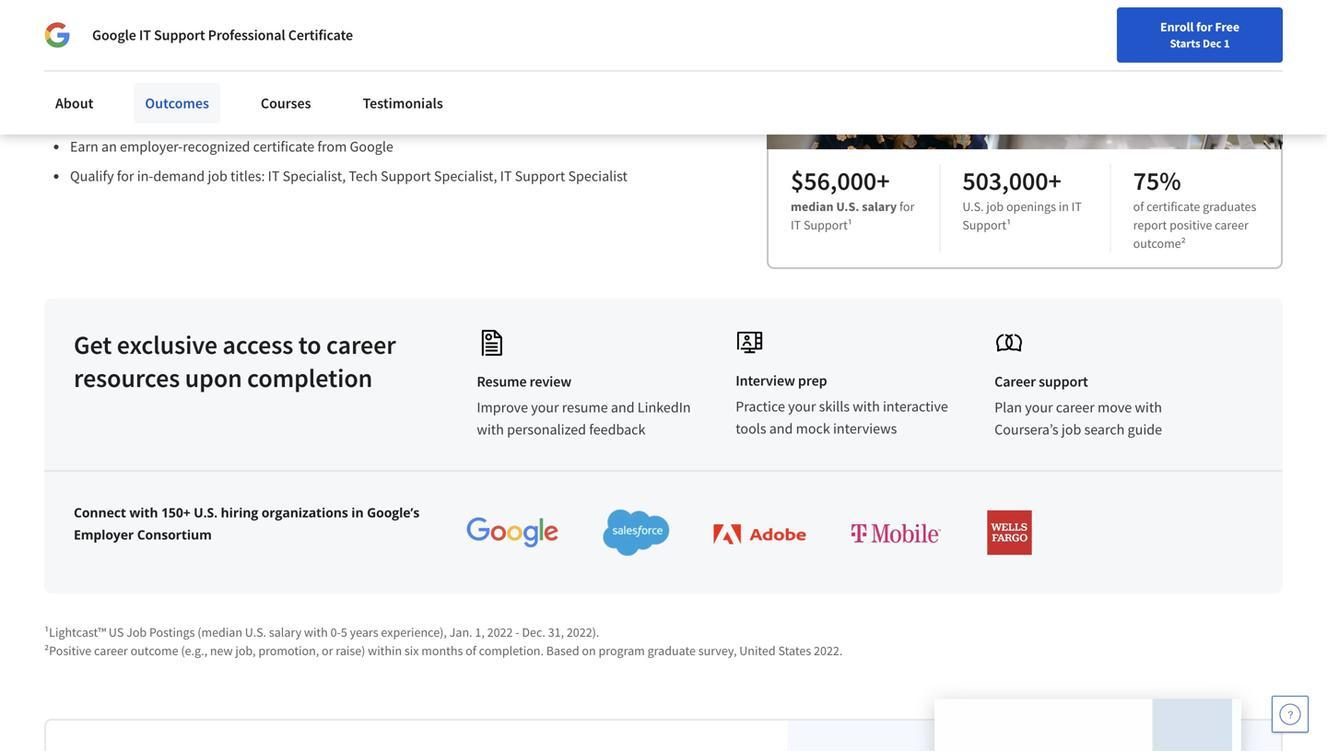 Task type: vqa. For each thing, say whether or not it's contained in the screenshot.


Task type: locate. For each thing, give the bounding box(es) containing it.
job down recognized
[[208, 167, 228, 185]]

1 horizontal spatial outcome
[[1134, 235, 1182, 252]]

it right the titles:
[[268, 167, 280, 185]]

503,000
[[963, 165, 1049, 197]]

1 vertical spatial google
[[316, 78, 360, 97]]

1 horizontal spatial ¹
[[1007, 217, 1012, 233]]

0 vertical spatial job
[[208, 167, 228, 185]]

career right to
[[326, 329, 396, 361]]

your inside resume review improve your resume and linkedin with personalized feedback
[[531, 399, 559, 417]]

years
[[350, 624, 379, 641]]

your for career support plan your career move with coursera's job search guide
[[1026, 399, 1053, 417]]

career
[[191, 29, 261, 61], [1215, 217, 1249, 233], [326, 329, 396, 361], [1056, 399, 1095, 417], [94, 643, 128, 659]]

outcomes link
[[134, 83, 220, 124]]

2022.
[[814, 643, 843, 659]]

0 horizontal spatial of
[[466, 643, 477, 659]]

your up coursera's on the bottom
[[1026, 399, 1053, 417]]

experience),
[[381, 624, 447, 641]]

for right $56,000 + median u.s. salary
[[900, 198, 915, 215]]

menu item
[[975, 18, 1094, 78]]

completion.
[[479, 643, 544, 659]]

2 vertical spatial google
[[350, 137, 394, 156]]

with up interviews
[[853, 398, 880, 416]]

support down 503,000
[[963, 217, 1007, 233]]

from down ready
[[317, 137, 347, 156]]

certificate inside 75% of certificate graduates report positive career outcome
[[1147, 198, 1201, 215]]

+
[[877, 165, 890, 197], [1049, 165, 1062, 197]]

with left 150+
[[129, 504, 158, 522]]

u.s. up job,
[[245, 624, 267, 641]]

consortium
[[137, 526, 212, 544]]

outcome down postings
[[131, 643, 178, 659]]

in right openings
[[1059, 198, 1069, 215]]

career down us at the bottom of page
[[94, 643, 128, 659]]

with down improve
[[477, 421, 504, 439]]

with inside resume review improve your resume and linkedin with personalized feedback
[[477, 421, 504, 439]]

it right openings
[[1072, 198, 1082, 215]]

plan
[[995, 399, 1023, 417]]

specialist,
[[283, 167, 346, 185], [434, 167, 497, 185]]

for inside enroll for free starts dec 1
[[1197, 18, 1213, 35]]

job inside '503,000 + u.s. job openings in  it support'
[[987, 198, 1004, 215]]

1 vertical spatial of
[[466, 643, 477, 659]]

0 horizontal spatial job
[[208, 167, 228, 185]]

career inside career support plan your career move with coursera's job search guide
[[1056, 399, 1095, 417]]

google's
[[367, 504, 420, 522]]

for inside for it support
[[900, 198, 915, 215]]

0 horizontal spatial salary
[[269, 624, 302, 641]]

on
[[582, 643, 596, 659]]

your up personalized
[[531, 399, 559, 417]]

1 vertical spatial certificate
[[1147, 198, 1201, 215]]

0 horizontal spatial outcome
[[131, 643, 178, 659]]

1 vertical spatial salary
[[269, 624, 302, 641]]

0 vertical spatial and
[[611, 399, 635, 417]]

0 vertical spatial outcome
[[1134, 235, 1182, 252]]

graduates
[[1203, 198, 1257, 215]]

practice
[[736, 398, 785, 416]]

connect
[[74, 504, 126, 522]]

recognized
[[183, 137, 250, 156]]

get exclusive access to career resources upon completion
[[74, 329, 396, 394]]

and up "feedback"
[[611, 399, 635, 417]]

in-
[[137, 167, 153, 185]]

with up guide
[[1135, 399, 1163, 417]]

google up tech
[[350, 137, 394, 156]]

0 horizontal spatial and
[[611, 399, 635, 417]]

1 vertical spatial job
[[987, 198, 1004, 215]]

¹
[[848, 217, 853, 233], [1007, 217, 1012, 233]]

75%
[[1134, 165, 1182, 197]]

program
[[599, 643, 645, 659]]

¹ down openings
[[1007, 217, 1012, 233]]

1 vertical spatial from
[[317, 137, 347, 156]]

google up receive
[[92, 26, 136, 44]]

1 horizontal spatial certificate
[[1147, 198, 1201, 215]]

¹ for 503,000
[[1007, 217, 1012, 233]]

earn an employer-recognized certificate from google
[[70, 137, 394, 156]]

with left 0-
[[304, 624, 328, 641]]

testimonials link
[[352, 83, 454, 124]]

prepare for a career in  it support
[[44, 29, 408, 61]]

1 horizontal spatial and
[[770, 420, 793, 438]]

0 horizontal spatial certificate
[[253, 137, 315, 156]]

2022
[[487, 624, 513, 641]]

for left the in-
[[117, 167, 134, 185]]

for up the dec
[[1197, 18, 1213, 35]]

adobe partner logo image
[[714, 525, 806, 544]]

career down support
[[1056, 399, 1095, 417]]

u.s. down $56,000
[[837, 198, 860, 215]]

certificate up positive
[[1147, 198, 1201, 215]]

0 vertical spatial of
[[1134, 198, 1145, 215]]

free
[[1216, 18, 1240, 35]]

and
[[611, 399, 635, 417], [770, 420, 793, 438]]

raise)
[[336, 643, 365, 659]]

new
[[210, 643, 233, 659]]

0 vertical spatial certificate
[[253, 137, 315, 156]]

for
[[1197, 18, 1213, 35], [136, 29, 168, 61], [117, 167, 134, 185], [900, 198, 915, 215]]

coursera image
[[22, 15, 139, 44]]

guide
[[1128, 421, 1163, 439]]

for it support
[[791, 198, 915, 233]]

u.s. right 150+
[[194, 504, 218, 522]]

job left search
[[1062, 421, 1082, 439]]

it
[[139, 26, 151, 44], [292, 29, 313, 61], [268, 167, 280, 185], [500, 167, 512, 185], [1072, 198, 1082, 215], [791, 217, 801, 233]]

of down 1,
[[466, 643, 477, 659]]

None search field
[[263, 12, 567, 48]]

qualify
[[70, 167, 114, 185]]

1 horizontal spatial job
[[987, 198, 1004, 215]]

salary up promotion,
[[269, 624, 302, 641]]

outcome inside 75% of certificate graduates report positive career outcome
[[1134, 235, 1182, 252]]

+ inside $56,000 + median u.s. salary
[[877, 165, 890, 197]]

survey,
[[699, 643, 737, 659]]

1 + from the left
[[877, 165, 890, 197]]

+ inside '503,000 + u.s. job openings in  it support'
[[1049, 165, 1062, 197]]

0 horizontal spatial ¹
[[848, 217, 853, 233]]

+ up openings
[[1049, 165, 1062, 197]]

1 vertical spatial and
[[770, 420, 793, 438]]

portfolio-
[[270, 108, 328, 126]]

it inside for it support
[[791, 217, 801, 233]]

2 vertical spatial job
[[1062, 421, 1082, 439]]

your up mock
[[788, 398, 816, 416]]

certificate
[[253, 137, 315, 156], [1147, 198, 1201, 215]]

employer-
[[120, 137, 183, 156]]

2 + from the left
[[1049, 165, 1062, 197]]

career down the graduates
[[1215, 217, 1249, 233]]

1 horizontal spatial of
[[1134, 198, 1145, 215]]

of inside 75% of certificate graduates report positive career outcome
[[1134, 198, 1145, 215]]

support up professional-
[[154, 26, 205, 44]]

google up ready
[[316, 78, 360, 97]]

help center image
[[1280, 704, 1302, 726]]

support down median
[[804, 217, 848, 233]]

from
[[284, 78, 313, 97], [317, 137, 347, 156]]

+ up for it support
[[877, 165, 890, 197]]

5
[[341, 624, 347, 641]]

google it support professional certificate
[[92, 26, 353, 44]]

titles:
[[231, 167, 265, 185]]

1 horizontal spatial salary
[[862, 198, 897, 215]]

1 horizontal spatial +
[[1049, 165, 1062, 197]]

job down 503,000
[[987, 198, 1004, 215]]

2 horizontal spatial job
[[1062, 421, 1082, 439]]

1
[[1224, 36, 1230, 51]]

outcome inside ¹lightcast™ us job postings (median u.s. salary with 0-5 years experience), jan. 1, 2022 - dec. 31, 2022). ²positive career outcome (e.g., new job, promotion, or raise) within six months of completion. based on program graduate survey, united states 2022.
[[131, 643, 178, 659]]

salary
[[862, 198, 897, 215], [269, 624, 302, 641]]

of up report
[[1134, 198, 1145, 215]]

prepare
[[44, 29, 131, 61]]

outcome down report
[[1134, 235, 1182, 252]]

career
[[995, 373, 1036, 391]]

2 ¹ from the left
[[1007, 217, 1012, 233]]

and right tools
[[770, 420, 793, 438]]

google
[[92, 26, 136, 44], [316, 78, 360, 97], [350, 137, 394, 156]]

1 horizontal spatial specialist,
[[434, 167, 497, 185]]

prep
[[798, 372, 828, 390]]

with inside connect with 150+ u.s. hiring organizations in google's employer consortium
[[129, 504, 158, 522]]

it down median
[[791, 217, 801, 233]]

from up 'portfolio-'
[[284, 78, 313, 97]]

in left google's at left
[[352, 504, 364, 522]]

demand
[[153, 167, 205, 185]]

in
[[266, 29, 287, 61], [255, 108, 267, 126], [1059, 198, 1069, 215], [352, 504, 364, 522]]

it right professional
[[292, 29, 313, 61]]

it inside '503,000 + u.s. job openings in  it support'
[[1072, 198, 1082, 215]]

0 vertical spatial salary
[[862, 198, 897, 215]]

qualify for in-demand job titles: it specialist, tech support specialist, it support specialist
[[70, 167, 628, 185]]

your
[[153, 108, 181, 126], [788, 398, 816, 416], [531, 399, 559, 417], [1026, 399, 1053, 417]]

support inside '503,000 + u.s. job openings in  it support'
[[963, 217, 1007, 233]]

it left specialist at the left of page
[[500, 167, 512, 185]]

0 horizontal spatial from
[[284, 78, 313, 97]]

jan.
[[450, 624, 473, 641]]

your inside career support plan your career move with coursera's job search guide
[[1026, 399, 1053, 417]]

dec.
[[522, 624, 546, 641]]

career support plan your career move with coursera's job search guide
[[995, 373, 1163, 439]]

support
[[154, 26, 205, 44], [318, 29, 408, 61], [381, 167, 431, 185], [515, 167, 565, 185], [804, 217, 848, 233], [963, 217, 1007, 233]]

with inside career support plan your career move with coursera's job search guide
[[1135, 399, 1163, 417]]

certificate down 'portfolio-'
[[253, 137, 315, 156]]

openings
[[1007, 198, 1057, 215]]

¹ down $56,000 + median u.s. salary
[[848, 217, 853, 233]]

503,000 + u.s. job openings in  it support
[[963, 165, 1082, 233]]

career inside 75% of certificate graduates report positive career outcome
[[1215, 217, 1249, 233]]

about link
[[44, 83, 105, 124]]

0 horizontal spatial specialist,
[[283, 167, 346, 185]]

for for enroll
[[1197, 18, 1213, 35]]

1 vertical spatial outcome
[[131, 643, 178, 659]]

professional-
[[120, 78, 201, 97]]

u.s.
[[837, 198, 860, 215], [963, 198, 984, 215], [194, 504, 218, 522], [245, 624, 267, 641]]

u.s. down 503,000
[[963, 198, 984, 215]]

coursera career certificate image
[[935, 700, 1242, 751]]

$56,000 + median u.s. salary
[[791, 165, 897, 215]]

career inside ¹lightcast™ us job postings (median u.s. salary with 0-5 years experience), jan. 1, 2022 - dec. 31, 2022). ²positive career outcome (e.g., new job, promotion, or raise) within six months of completion. based on program graduate survey, united states 2022.
[[94, 643, 128, 659]]

of inside ¹lightcast™ us job postings (median u.s. salary with 0-5 years experience), jan. 1, 2022 - dec. 31, 2022). ²positive career outcome (e.g., new job, promotion, or raise) within six months of completion. based on program graduate survey, united states 2022.
[[466, 643, 477, 659]]

of
[[1134, 198, 1145, 215], [466, 643, 477, 659]]

u.s. inside ¹lightcast™ us job postings (median u.s. salary with 0-5 years experience), jan. 1, 2022 - dec. 31, 2022). ²positive career outcome (e.g., new job, promotion, or raise) within six months of completion. based on program graduate survey, united states 2022.
[[245, 624, 267, 641]]

u.s. inside $56,000 + median u.s. salary
[[837, 198, 860, 215]]

completion
[[247, 362, 373, 394]]

courses link
[[250, 83, 322, 124]]

your inside interview prep practice your skills with interactive tools and mock interviews
[[788, 398, 816, 416]]

1 ¹ from the left
[[848, 217, 853, 233]]

0 horizontal spatial +
[[877, 165, 890, 197]]

0-
[[331, 624, 341, 641]]

review
[[530, 373, 572, 391]]

resume
[[562, 399, 608, 417]]

²positive
[[44, 643, 91, 659]]

salary down $56,000
[[862, 198, 897, 215]]

for left a
[[136, 29, 168, 61]]

1,
[[475, 624, 485, 641]]



Task type: describe. For each thing, give the bounding box(es) containing it.
(median
[[198, 624, 242, 641]]

employer
[[74, 526, 134, 544]]

75% of certificate graduates report positive career outcome
[[1134, 165, 1257, 252]]

¹ for $56,000
[[848, 217, 853, 233]]

u.s. inside connect with 150+ u.s. hiring organizations in google's employer consortium
[[194, 504, 218, 522]]

0 vertical spatial from
[[284, 78, 313, 97]]

or
[[322, 643, 333, 659]]

hiring
[[221, 504, 258, 522]]

²
[[1182, 235, 1186, 252]]

interviews
[[833, 420, 897, 438]]

starts
[[1170, 36, 1201, 51]]

-
[[516, 624, 520, 641]]

career up level
[[191, 29, 261, 61]]

in inside '503,000 + u.s. job openings in  it support'
[[1059, 198, 1069, 215]]

access
[[223, 329, 293, 361]]

0 vertical spatial google
[[92, 26, 136, 44]]

based
[[547, 643, 580, 659]]

+ for $56,000
[[877, 165, 890, 197]]

tech
[[349, 167, 378, 185]]

six
[[405, 643, 419, 659]]

your down professional-
[[153, 108, 181, 126]]

median
[[791, 198, 834, 215]]

graduate
[[648, 643, 696, 659]]

receive professional-level training from google
[[70, 78, 360, 97]]

google partner logo image
[[467, 518, 559, 549]]

$56,000
[[791, 165, 877, 197]]

ready
[[328, 108, 363, 126]]

level
[[201, 78, 230, 97]]

exclusive
[[117, 329, 218, 361]]

resources
[[74, 362, 180, 394]]

2 specialist, from the left
[[434, 167, 497, 185]]

organizations
[[262, 504, 348, 522]]

postings
[[149, 624, 195, 641]]

search
[[1085, 421, 1125, 439]]

enroll for free starts dec 1
[[1161, 18, 1240, 51]]

in left certificate
[[266, 29, 287, 61]]

report
[[1134, 217, 1168, 233]]

improve
[[477, 399, 528, 417]]

support
[[1039, 373, 1089, 391]]

u.s. inside '503,000 + u.s. job openings in  it support'
[[963, 198, 984, 215]]

support right tech
[[381, 167, 431, 185]]

salary inside ¹lightcast™ us job postings (median u.s. salary with 0-5 years experience), jan. 1, 2022 - dec. 31, 2022). ²positive career outcome (e.g., new job, promotion, or raise) within six months of completion. based on program graduate survey, united states 2022.
[[269, 624, 302, 641]]

1 specialist, from the left
[[283, 167, 346, 185]]

support left specialist at the left of page
[[515, 167, 565, 185]]

with inside ¹lightcast™ us job postings (median u.s. salary with 0-5 years experience), jan. 1, 2022 - dec. 31, 2022). ²positive career outcome (e.g., new job, promotion, or raise) within six months of completion. based on program graduate survey, united states 2022.
[[304, 624, 328, 641]]

demonstrate
[[70, 108, 150, 126]]

your for resume review improve your resume and linkedin with personalized feedback
[[531, 399, 559, 417]]

for for qualify
[[117, 167, 134, 185]]

and inside interview prep practice your skills with interactive tools and mock interviews
[[770, 420, 793, 438]]

months
[[422, 643, 463, 659]]

show notifications image
[[1113, 23, 1135, 45]]

interactive
[[883, 398, 949, 416]]

specialist
[[568, 167, 628, 185]]

salary inside $56,000 + median u.s. salary
[[862, 198, 897, 215]]

support inside for it support
[[804, 217, 848, 233]]

dec
[[1203, 36, 1222, 51]]

testimonials
[[363, 94, 443, 112]]

an
[[101, 137, 117, 156]]

get
[[74, 329, 112, 361]]

your for interview prep practice your skills with interactive tools and mock interviews
[[788, 398, 816, 416]]

a
[[173, 29, 186, 61]]

proficiency
[[184, 108, 252, 126]]

it left a
[[139, 26, 151, 44]]

1 horizontal spatial from
[[317, 137, 347, 156]]

professional
[[208, 26, 285, 44]]

to
[[298, 329, 321, 361]]

for for prepare
[[136, 29, 168, 61]]

interview prep practice your skills with interactive tools and mock interviews
[[736, 372, 949, 438]]

support up testimonials link
[[318, 29, 408, 61]]

job
[[126, 624, 147, 641]]

in down training
[[255, 108, 267, 126]]

courses
[[261, 94, 311, 112]]

enroll
[[1161, 18, 1194, 35]]

job,
[[235, 643, 256, 659]]

us
[[109, 624, 124, 641]]

career inside get exclusive access to career resources upon completion
[[326, 329, 396, 361]]

upon
[[185, 362, 242, 394]]

within
[[368, 643, 402, 659]]

receive
[[70, 78, 117, 97]]

+ for 503,000
[[1049, 165, 1062, 197]]

earn
[[70, 137, 98, 156]]

with inside interview prep practice your skills with interactive tools and mock interviews
[[853, 398, 880, 416]]

positive
[[1170, 217, 1213, 233]]

150+
[[161, 504, 191, 522]]

united
[[740, 643, 776, 659]]

promotion,
[[258, 643, 319, 659]]

(e.g.,
[[181, 643, 208, 659]]

outcomes
[[145, 94, 209, 112]]

31,
[[548, 624, 564, 641]]

states
[[779, 643, 812, 659]]

feedback
[[589, 421, 646, 439]]

linkedin
[[638, 399, 691, 417]]

personalized
[[507, 421, 586, 439]]

job inside career support plan your career move with coursera's job search guide
[[1062, 421, 1082, 439]]

¹lightcast™
[[44, 624, 106, 641]]

google image
[[44, 22, 70, 48]]

in inside connect with 150+ u.s. hiring organizations in google's employer consortium
[[352, 504, 364, 522]]

salesforce partner logo image
[[604, 510, 670, 556]]

coursera's
[[995, 421, 1059, 439]]

and inside resume review improve your resume and linkedin with personalized feedback
[[611, 399, 635, 417]]

certificate
[[288, 26, 353, 44]]

interview
[[736, 372, 796, 390]]



